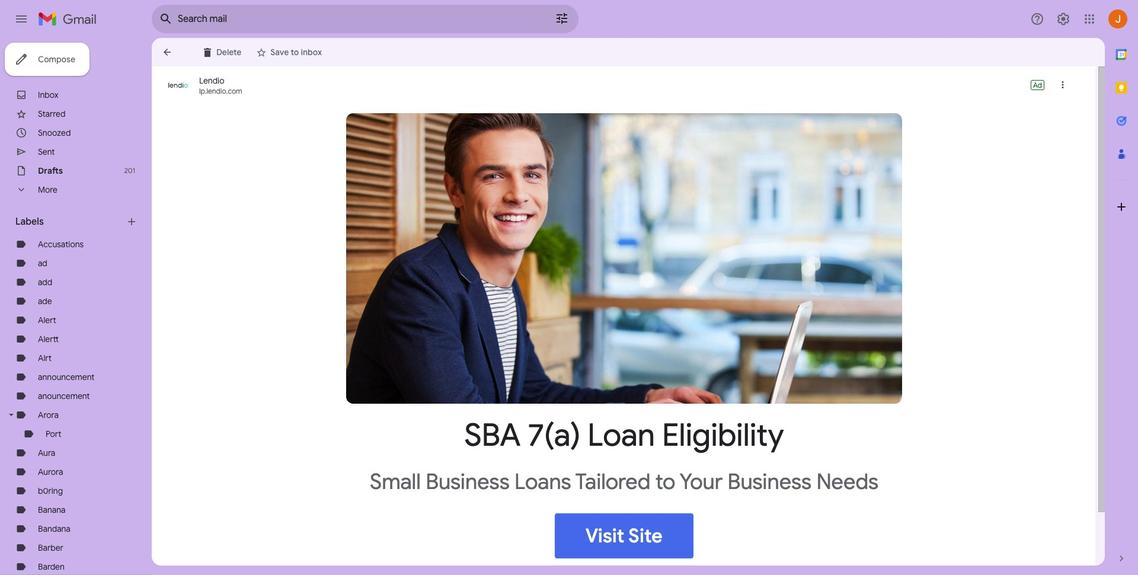 Task type: describe. For each thing, give the bounding box(es) containing it.
delete button
[[194, 42, 249, 63]]

ade
[[38, 296, 52, 307]]

banana link
[[38, 505, 65, 515]]

announcement link
[[38, 372, 94, 382]]

sba 7(a) loan eligibility
[[464, 416, 784, 455]]

eligibility
[[662, 416, 784, 455]]

port
[[46, 429, 61, 439]]

sba
[[464, 416, 521, 455]]

visit
[[586, 524, 625, 548]]

labels
[[15, 216, 44, 228]]

more
[[38, 184, 57, 195]]

inbox link
[[38, 90, 59, 100]]

starred
[[38, 109, 65, 119]]

201
[[124, 166, 135, 175]]

productimage image
[[346, 113, 903, 404]]

inbox
[[301, 47, 322, 58]]

bandana
[[38, 524, 70, 534]]

back to mail image
[[161, 46, 173, 58]]

lp.lendio.com
[[199, 87, 242, 95]]

compose button
[[5, 43, 90, 76]]

lendio
[[199, 75, 224, 86]]

ad link
[[38, 258, 47, 269]]

loan
[[588, 416, 655, 455]]

add
[[38, 277, 52, 288]]

ad
[[38, 258, 47, 269]]

port link
[[46, 429, 61, 439]]

b0ring link
[[38, 486, 63, 496]]

advanced search options image
[[550, 7, 574, 30]]

save
[[271, 47, 289, 58]]

alertt
[[38, 334, 59, 344]]

your
[[680, 468, 723, 495]]

alrt link
[[38, 353, 51, 363]]

accusations
[[38, 239, 84, 250]]

visit site link
[[555, 513, 694, 559]]

alert
[[38, 315, 56, 326]]

ade link
[[38, 296, 52, 307]]

loans
[[515, 468, 571, 495]]

7(a)
[[528, 416, 581, 455]]

drafts link
[[38, 165, 63, 176]]

save to inbox
[[271, 47, 322, 58]]

alrt
[[38, 353, 51, 363]]

delete
[[216, 47, 241, 58]]

anouncement
[[38, 391, 90, 401]]

arora
[[38, 410, 59, 420]]

Search mail text field
[[178, 13, 522, 25]]

gmail image
[[38, 7, 103, 31]]



Task type: vqa. For each thing, say whether or not it's contained in the screenshot.
Tasks tab
no



Task type: locate. For each thing, give the bounding box(es) containing it.
accusations link
[[38, 239, 84, 250]]

drafts
[[38, 165, 63, 176]]

1 vertical spatial to
[[656, 468, 676, 495]]

site
[[629, 524, 663, 548]]

snoozed
[[38, 127, 71, 138]]

alert link
[[38, 315, 56, 326]]

aura link
[[38, 448, 55, 458]]

1 horizontal spatial business
[[728, 468, 812, 495]]

inbox
[[38, 90, 59, 100]]

sent link
[[38, 146, 55, 157]]

2 business from the left
[[728, 468, 812, 495]]

visit site
[[586, 524, 663, 548]]

search mail image
[[155, 8, 177, 30]]

b0ring
[[38, 486, 63, 496]]

0 vertical spatial to
[[291, 47, 299, 58]]

tab list
[[1105, 38, 1138, 532]]

to
[[291, 47, 299, 58], [656, 468, 676, 495]]

lendio lp.lendio.com
[[199, 75, 242, 95]]

barden
[[38, 561, 65, 572]]

0 horizontal spatial to
[[291, 47, 299, 58]]

1 horizontal spatial to
[[656, 468, 676, 495]]

small
[[370, 468, 421, 495]]

main menu image
[[14, 12, 28, 26]]

to left your
[[656, 468, 676, 495]]

announcement
[[38, 372, 94, 382]]

anouncement link
[[38, 391, 90, 401]]

labels heading
[[15, 216, 126, 228]]

snoozed link
[[38, 127, 71, 138]]

barber
[[38, 543, 63, 553]]

barden link
[[38, 561, 65, 572]]

settings image
[[1057, 12, 1071, 26]]

to right save
[[291, 47, 299, 58]]

more button
[[0, 180, 142, 199]]

0 horizontal spatial business
[[426, 468, 510, 495]]

aurora link
[[38, 467, 63, 477]]

arora link
[[38, 410, 59, 420]]

small business loans tailored to your business needs
[[370, 468, 879, 495]]

needs
[[817, 468, 879, 495]]

support image
[[1030, 12, 1045, 26]]

barber link
[[38, 543, 63, 553]]

sent
[[38, 146, 55, 157]]

add link
[[38, 277, 52, 288]]

None search field
[[152, 5, 579, 33]]

1 business from the left
[[426, 468, 510, 495]]

banana
[[38, 505, 65, 515]]

to inside button
[[291, 47, 299, 58]]

tailored
[[575, 468, 651, 495]]

save to inbox button
[[249, 42, 329, 63]]

alertt link
[[38, 334, 59, 344]]

starred link
[[38, 109, 65, 119]]

bandana link
[[38, 524, 70, 534]]

ad
[[1033, 81, 1042, 90]]

business
[[426, 468, 510, 495], [728, 468, 812, 495]]

compose
[[38, 54, 75, 65]]

aura
[[38, 448, 55, 458]]

aurora
[[38, 467, 63, 477]]

labels navigation
[[0, 38, 152, 575]]



